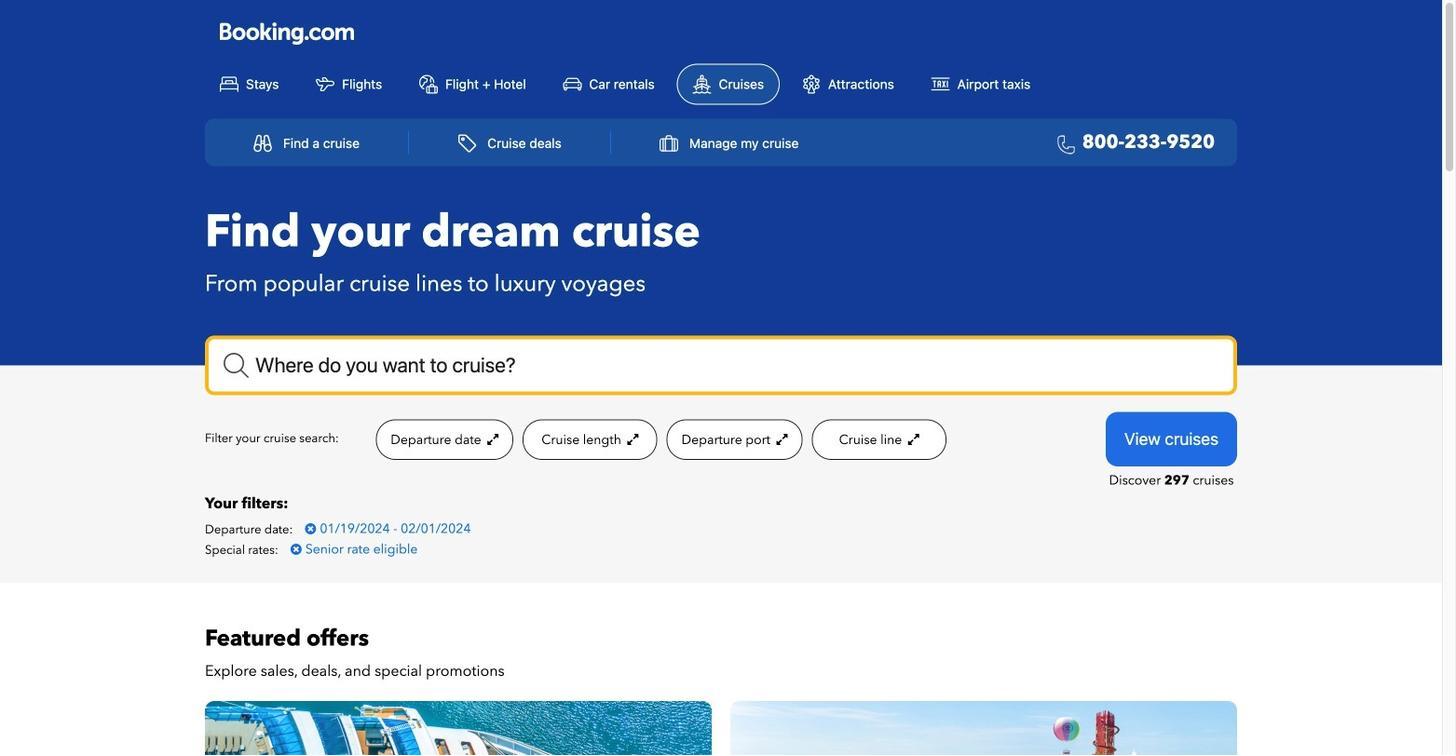 Task type: describe. For each thing, give the bounding box(es) containing it.
travel menu navigation
[[205, 119, 1237, 166]]

open the trip length cruise search filter menu image
[[625, 433, 639, 446]]

Where do you want to cruise? text field
[[205, 336, 1237, 396]]

open the departure date cruise search filter menu image
[[485, 433, 499, 446]]

open the departure port cruise search filter menu image
[[774, 433, 788, 446]]

01/19/2024 - 02/01/2024 has been selected for your cruise search filter. remove 01/19/2024 - 02/01/2024 from your cruise search filter. image
[[305, 522, 316, 535]]

senior rate eligible has been selected for your cruise search filter. remove senior rate eligible from your cruise search filter. image
[[290, 543, 302, 556]]



Task type: vqa. For each thing, say whether or not it's contained in the screenshot.
field
yes



Task type: locate. For each thing, give the bounding box(es) containing it.
open the cruiseline cruise search filter menu image
[[905, 433, 919, 446]]

None field
[[205, 336, 1237, 396]]

cheap cruises image
[[730, 701, 1237, 756]]

booking.com home image
[[220, 21, 354, 46]]

cruise sale image
[[205, 701, 712, 756]]



